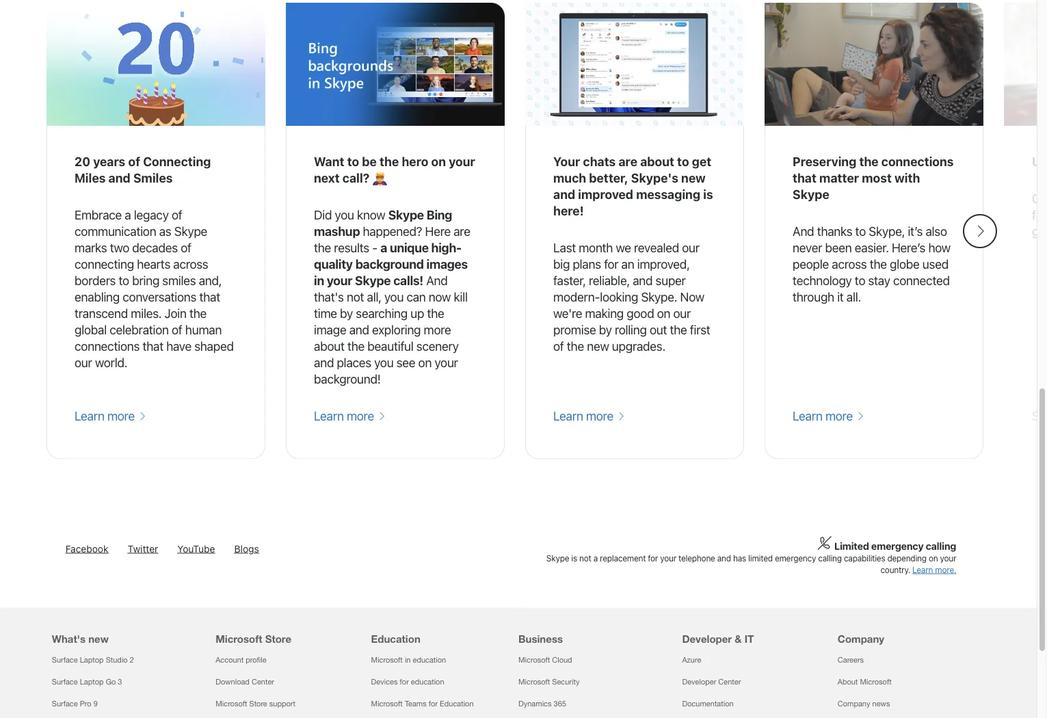 Task type: locate. For each thing, give the bounding box(es) containing it.
microsoft store
[[216, 633, 291, 645]]

and thanks to skype, it's also never been easier. here's how people across the globe used technology to stay connected through it all.
[[793, 224, 951, 304]]

developer center
[[682, 677, 741, 686]]

emergency right limited
[[775, 553, 816, 563]]

of down promise
[[553, 339, 564, 353]]

education right teams
[[440, 699, 474, 708]]

1 horizontal spatial a
[[380, 240, 387, 255]]

a inside embrace a legacy of communication as skype marks two decades of connecting hearts across borders to bring smiles and, enabling conversations that transcend miles. join the global celebration of human connections that have shaped our world.
[[125, 207, 131, 222]]

1 vertical spatial about
[[314, 339, 344, 353]]

0 vertical spatial are
[[618, 154, 637, 169]]

0 vertical spatial not
[[347, 289, 364, 304]]

surface left pro
[[52, 699, 78, 708]]

the up stay
[[870, 257, 887, 271]]

we're
[[553, 306, 582, 320]]

1 vertical spatial a
[[380, 240, 387, 255]]

to up all.
[[855, 273, 865, 288]]

surface down what's
[[52, 655, 78, 664]]

2 learn more from the left
[[314, 408, 377, 423]]

learn more. link
[[912, 565, 956, 574]]

2 developer from the top
[[682, 677, 716, 686]]

preserving the connections that matter most with skype
[[793, 154, 954, 201]]

news
[[872, 699, 890, 708]]

as
[[159, 224, 171, 238]]

store for microsoft store
[[265, 633, 291, 645]]

you down beautiful at the left top of the page
[[374, 355, 394, 370]]

1 vertical spatial developer
[[682, 677, 716, 686]]

connecting
[[75, 257, 134, 271]]

surface for surface laptop go 3
[[52, 677, 78, 686]]

not left the replacement
[[579, 553, 591, 563]]

1 vertical spatial education
[[411, 677, 444, 686]]

emergency up depending
[[871, 540, 924, 552]]

1 horizontal spatial is
[[703, 187, 713, 201]]

microsoft up dynamics
[[518, 677, 550, 686]]

used
[[922, 257, 949, 271]]

a
[[125, 207, 131, 222], [380, 240, 387, 255], [593, 553, 598, 563]]

1 vertical spatial surface
[[52, 677, 78, 686]]

learn more.
[[912, 565, 956, 574]]

9
[[93, 699, 98, 708]]

company for company
[[838, 633, 884, 645]]

1 learn more from the left
[[75, 408, 138, 423]]

new up surface laptop studio 2 link
[[88, 633, 109, 645]]

0 vertical spatial company
[[838, 633, 884, 645]]

4 learn more from the left
[[793, 408, 856, 423]]

3 learn more link from the left
[[553, 408, 625, 424]]

account
[[216, 655, 244, 664]]

0 vertical spatial new
[[681, 170, 706, 185]]

1 horizontal spatial in
[[405, 655, 411, 664]]

1 vertical spatial and
[[426, 273, 448, 288]]

support
[[269, 699, 295, 708]]

on right see
[[418, 355, 432, 370]]

the
[[380, 154, 399, 169], [859, 154, 879, 169], [314, 240, 331, 255], [870, 257, 887, 271], [189, 306, 207, 320], [427, 306, 444, 320], [670, 322, 687, 337], [347, 339, 365, 353], [567, 339, 584, 353]]

2 surface from the top
[[52, 677, 78, 686]]

and for never
[[793, 224, 814, 238]]

learn more link
[[75, 408, 146, 424], [314, 408, 385, 424], [553, 408, 625, 424], [793, 408, 864, 424]]

1 vertical spatial that
[[199, 289, 220, 304]]

by right time
[[340, 306, 353, 320]]

1 company from the top
[[838, 633, 884, 645]]

of
[[128, 154, 140, 169], [172, 207, 182, 222], [181, 240, 191, 255], [172, 322, 182, 337], [553, 339, 564, 353]]

the inside ​want to be the hero on your next call? 🦸
[[380, 154, 399, 169]]

1 vertical spatial by
[[599, 322, 612, 337]]

to left be
[[347, 154, 359, 169]]

out
[[650, 322, 667, 337]]

1 horizontal spatial that
[[199, 289, 220, 304]]

surface up "surface pro 9" link
[[52, 677, 78, 686]]

0 vertical spatial developer
[[682, 633, 732, 645]]

are inside happened? here are the results -
[[454, 224, 470, 238]]

skype up all,
[[355, 273, 391, 288]]

and inside your chats are about to get much better, skype's new and improved messaging is here!
[[553, 187, 575, 201]]

on right hero
[[431, 154, 446, 169]]

developer up azure link
[[682, 633, 732, 645]]

scenery
[[416, 339, 459, 353]]

more.
[[935, 565, 956, 574]]

and down years
[[108, 170, 130, 185]]

on inside and that's not all, you can now kill time by searching up the image and exploring more about the beautiful scenery and places you see on your background!
[[418, 355, 432, 370]]

skype right as
[[174, 224, 207, 238]]

2 vertical spatial a
[[593, 553, 598, 563]]

more inside and that's not all, you can now kill time by searching up the image and exploring more about the beautiful scenery and places you see on your background!
[[424, 322, 451, 337]]

across down been
[[832, 257, 867, 271]]

3
[[118, 677, 122, 686]]

0 vertical spatial surface
[[52, 655, 78, 664]]

0 vertical spatial calling
[[926, 540, 956, 552]]

1 vertical spatial in
[[405, 655, 411, 664]]

improved,
[[637, 257, 690, 271]]

download
[[216, 677, 250, 686]]

across inside the and thanks to skype, it's also never been easier. here's how people across the globe used technology to stay connected through it all.
[[832, 257, 867, 271]]

education
[[413, 655, 446, 664], [411, 677, 444, 686]]

our left world.
[[75, 355, 92, 370]]

1 vertical spatial is
[[571, 553, 577, 563]]

your down scenery
[[435, 355, 458, 370]]

0 horizontal spatial are
[[454, 224, 470, 238]]

are for here
[[454, 224, 470, 238]]

1 vertical spatial company
[[838, 699, 870, 708]]

1 horizontal spatial emergency
[[871, 540, 924, 552]]

the up most
[[859, 154, 879, 169]]

searching
[[356, 306, 408, 320]]

1 vertical spatial connections
[[75, 339, 140, 353]]

2 learn more link from the left
[[314, 408, 385, 424]]

new down promise
[[587, 339, 609, 353]]

4 learn more link from the left
[[793, 408, 864, 424]]

the down now
[[427, 306, 444, 320]]

kill
[[454, 289, 468, 304]]

you right all,
[[384, 289, 404, 304]]

0 horizontal spatial center
[[252, 677, 274, 686]]

microsoft for microsoft store
[[216, 633, 262, 645]]

education up microsoft teams for education link
[[411, 677, 444, 686]]

are inside your chats are about to get much better, skype's new and improved messaging is here!
[[618, 154, 637, 169]]

1 horizontal spatial not
[[579, 553, 591, 563]]

skype down matter
[[793, 187, 829, 201]]

to
[[347, 154, 359, 169], [677, 154, 689, 169], [855, 224, 866, 238], [119, 273, 129, 288], [855, 273, 865, 288]]

0 horizontal spatial new
[[88, 633, 109, 645]]

connections up with
[[881, 154, 954, 169]]

and up now
[[426, 273, 448, 288]]

1 vertical spatial not
[[579, 553, 591, 563]]

is left the replacement
[[571, 553, 577, 563]]

on down 'skype.'
[[657, 306, 670, 320]]

call?
[[343, 170, 370, 185]]

store up profile
[[265, 633, 291, 645]]

0 vertical spatial store
[[265, 633, 291, 645]]

0 vertical spatial education
[[371, 633, 420, 645]]

learn more link for last month we revealed our big plans for an improved, faster, reliable, and super modern-looking skype. now we're making good on our promise by rolling out the first of the new upgrades.
[[553, 408, 625, 424]]

and up here!
[[553, 187, 575, 201]]

embrace a legacy of communication as skype marks two decades of connecting hearts across borders to bring smiles and, enabling conversations that transcend miles. join the global celebration of human connections that have shaped our world.
[[75, 207, 234, 370]]

microsoft store support
[[216, 699, 295, 708]]

0 vertical spatial and
[[793, 224, 814, 238]]

connections up world.
[[75, 339, 140, 353]]

1 horizontal spatial and
[[793, 224, 814, 238]]

is inside limited emergency calling skype is not a replacement for your telephone and has limited emergency calling capabilities depending on your country.
[[571, 553, 577, 563]]

company heading
[[838, 608, 977, 649]]

learn more for and thanks to skype, it's also never been easier. here's how people across the globe used technology to stay connected through it all.
[[793, 408, 856, 423]]

center up documentation
[[718, 677, 741, 686]]

microsoft inside heading
[[216, 633, 262, 645]]

to left the get
[[677, 154, 689, 169]]

0 horizontal spatial connections
[[75, 339, 140, 353]]

1 vertical spatial are
[[454, 224, 470, 238]]

the inside preserving the connections that matter most with skype
[[859, 154, 879, 169]]

go
[[106, 677, 116, 686]]

center for microsoft
[[252, 677, 274, 686]]

2 laptop from the top
[[80, 677, 104, 686]]

you up mashup on the left top of the page
[[335, 207, 354, 222]]

0 vertical spatial emergency
[[871, 540, 924, 552]]

education
[[371, 633, 420, 645], [440, 699, 474, 708]]

calling down limited
[[818, 553, 842, 563]]

in up "devices for education" link at the bottom
[[405, 655, 411, 664]]

communication
[[75, 224, 156, 238]]

month
[[579, 240, 613, 255]]

microsoft teams for education link
[[371, 699, 474, 708]]

learn for last month we revealed our big plans for an improved, faster, reliable, and super modern-looking skype. now we're making good on our promise by rolling out the first of the new upgrades.
[[553, 408, 583, 423]]

by inside last month we revealed our big plans for an improved, faster, reliable, and super modern-looking skype. now we're making good on our promise by rolling out the first of the new upgrades.
[[599, 322, 612, 337]]

footer resource links element
[[0, 608, 1037, 718]]

country.
[[880, 565, 910, 574]]

with
[[895, 170, 920, 185]]

education up microsoft in education
[[371, 633, 420, 645]]

1 vertical spatial new
[[587, 339, 609, 353]]

it's
[[908, 224, 923, 238]]

skype inside a unique high- quality background images in your skype calls!
[[355, 273, 391, 288]]

surface laptop go 3
[[52, 677, 122, 686]]

0 horizontal spatial emergency
[[775, 553, 816, 563]]

microsoft up devices
[[371, 655, 403, 664]]

on up learn more. link in the bottom of the page
[[929, 553, 938, 563]]

and inside the and thanks to skype, it's also never been easier. here's how people across the globe used technology to stay connected through it all.
[[793, 224, 814, 238]]

0 vertical spatial in
[[314, 273, 324, 288]]

your right hero
[[449, 154, 475, 169]]

that inside preserving the connections that matter most with skype
[[793, 170, 817, 185]]

20
[[75, 154, 90, 169]]

0 vertical spatial is
[[703, 187, 713, 201]]

1 vertical spatial store
[[249, 699, 267, 708]]

to inside embrace a legacy of communication as skype marks two decades of connecting hearts across borders to bring smiles and, enabling conversations that transcend miles. join the global celebration of human connections that have shaped our world.
[[119, 273, 129, 288]]

improved
[[578, 187, 633, 201]]

the inside embrace a legacy of communication as skype marks two decades of connecting hearts across borders to bring smiles and, enabling conversations that transcend miles. join the global celebration of human connections that have shaped our world.
[[189, 306, 207, 320]]

microsoft up account profile
[[216, 633, 262, 645]]

1 horizontal spatial new
[[587, 339, 609, 353]]

1 vertical spatial our
[[673, 306, 691, 320]]

company for company news
[[838, 699, 870, 708]]

0 vertical spatial that
[[793, 170, 817, 185]]

that down the celebration
[[143, 339, 163, 353]]

center for developer
[[718, 677, 741, 686]]

0 horizontal spatial by
[[340, 306, 353, 320]]

promise
[[553, 322, 596, 337]]

documentation link
[[682, 699, 734, 708]]

family calling grandfather to stay connected. image
[[765, 3, 983, 126]]

microsoft for microsoft teams for education
[[371, 699, 403, 708]]

skype up happened?
[[388, 207, 424, 222]]

store inside heading
[[265, 633, 291, 645]]

background!
[[314, 371, 381, 386]]

0 horizontal spatial not
[[347, 289, 364, 304]]

learn more for did you know
[[314, 408, 377, 423]]

business heading
[[518, 608, 666, 649]]

store for microsoft store support
[[249, 699, 267, 708]]

surface laptop studio 2
[[52, 655, 134, 664]]

for right teams
[[429, 699, 438, 708]]

connections inside preserving the connections that matter most with skype
[[881, 154, 954, 169]]

1 surface from the top
[[52, 655, 78, 664]]

beautiful
[[367, 339, 413, 353]]

2 horizontal spatial a
[[593, 553, 598, 563]]

laptop left go
[[80, 677, 104, 686]]

1 horizontal spatial center
[[718, 677, 741, 686]]

2 vertical spatial surface
[[52, 699, 78, 708]]

learn
[[75, 408, 104, 423], [314, 408, 344, 423], [553, 408, 583, 423], [793, 408, 822, 423], [912, 565, 933, 574]]

0 vertical spatial a
[[125, 207, 131, 222]]

1 horizontal spatial education
[[440, 699, 474, 708]]

to left bring
[[119, 273, 129, 288]]

more for did you know
[[347, 408, 374, 423]]

a inside limited emergency calling skype is not a replacement for your telephone and has limited emergency calling capabilities depending on your country.
[[593, 553, 598, 563]]

by
[[340, 306, 353, 320], [599, 322, 612, 337]]

our down now
[[673, 306, 691, 320]]

the inside happened? here are the results -
[[314, 240, 331, 255]]

company down the about
[[838, 699, 870, 708]]

0 horizontal spatial is
[[571, 553, 577, 563]]

about inside and that's not all, you can now kill time by searching up the image and exploring more about the beautiful scenery and places you see on your background!
[[314, 339, 344, 353]]

can
[[407, 289, 426, 304]]

new
[[681, 170, 706, 185], [587, 339, 609, 353], [88, 633, 109, 645]]

borders
[[75, 273, 116, 288]]

picture of skype modern message chat with side bar. image
[[525, 3, 744, 126]]

2 vertical spatial our
[[75, 355, 92, 370]]

messaging
[[636, 187, 700, 201]]

0 horizontal spatial calling
[[818, 553, 842, 563]]

company inside heading
[[838, 633, 884, 645]]

skype left the replacement
[[546, 553, 569, 563]]

2 company from the top
[[838, 699, 870, 708]]

not left all,
[[347, 289, 364, 304]]

and up never
[[793, 224, 814, 238]]

2 center from the left
[[718, 677, 741, 686]]

microsoft down devices
[[371, 699, 403, 708]]

across inside embrace a legacy of communication as skype marks two decades of connecting hearts across borders to bring smiles and, enabling conversations that transcend miles. join the global celebration of human connections that have shaped our world.
[[173, 257, 208, 271]]

1 across from the left
[[173, 257, 208, 271]]

center down profile
[[252, 677, 274, 686]]

super
[[656, 273, 686, 288]]

surface laptop studio 2 link
[[52, 655, 134, 664]]

facebook link
[[66, 543, 108, 554]]

bing
[[427, 207, 452, 222]]

that down preserving
[[793, 170, 817, 185]]

developer down azure
[[682, 677, 716, 686]]

1 developer from the top
[[682, 633, 732, 645]]

here's
[[892, 240, 925, 255]]

our up improved,
[[682, 240, 699, 255]]

last month we revealed our big plans for an improved, faster, reliable, and super modern-looking skype. now we're making good on our promise by rolling out the first of the new upgrades.
[[553, 240, 710, 353]]

2 vertical spatial new
[[88, 633, 109, 645]]

company news link
[[838, 699, 890, 708]]

for up reliable,
[[604, 257, 618, 271]]

reliable,
[[589, 273, 630, 288]]

​want to be the hero on your next call? 🦸
[[314, 154, 475, 185]]

across up smiles
[[173, 257, 208, 271]]

1 horizontal spatial across
[[832, 257, 867, 271]]

are up better,
[[618, 154, 637, 169]]

capabilities
[[844, 553, 885, 563]]

about down image
[[314, 339, 344, 353]]

devices for education link
[[371, 677, 444, 686]]

your down "quality"
[[327, 273, 352, 288]]

that's
[[314, 289, 344, 304]]

2 horizontal spatial new
[[681, 170, 706, 185]]

calling
[[926, 540, 956, 552], [818, 553, 842, 563]]

surface for surface laptop studio 2
[[52, 655, 78, 664]]

and for now
[[426, 273, 448, 288]]

the up 🦸
[[380, 154, 399, 169]]

and inside limited emergency calling skype is not a replacement for your telephone and has limited emergency calling capabilities depending on your country.
[[717, 553, 731, 563]]

to up easier.
[[855, 224, 866, 238]]

calling up the more.
[[926, 540, 956, 552]]

and inside last month we revealed our big plans for an improved, faster, reliable, and super modern-looking skype. now we're making good on our promise by rolling out the first of the new upgrades.
[[633, 273, 653, 288]]

about inside your chats are about to get much better, skype's new and improved messaging is here!
[[640, 154, 674, 169]]

0 horizontal spatial a
[[125, 207, 131, 222]]

1 vertical spatial laptop
[[80, 677, 104, 686]]

1 center from the left
[[252, 677, 274, 686]]

skype's
[[631, 170, 678, 185]]

3 surface from the top
[[52, 699, 78, 708]]

the down promise
[[567, 339, 584, 353]]

company up careers
[[838, 633, 884, 645]]

1 horizontal spatial by
[[599, 322, 612, 337]]

microsoft for microsoft in education
[[371, 655, 403, 664]]

0 vertical spatial by
[[340, 306, 353, 320]]

more for embrace a legacy of communication as skype marks two decades of connecting hearts across borders to bring smiles and, enabling conversations that transcend miles. join the global celebration of human connections that have shaped our world.
[[107, 408, 135, 423]]

the up human at top left
[[189, 306, 207, 320]]

0 horizontal spatial about
[[314, 339, 344, 353]]

are for chats
[[618, 154, 637, 169]]

and down the an
[[633, 273, 653, 288]]

new down the get
[[681, 170, 706, 185]]

in inside footer resource links element
[[405, 655, 411, 664]]

bring
[[132, 273, 159, 288]]

that down the and,
[[199, 289, 220, 304]]

microsoft in education
[[371, 655, 446, 664]]

1 horizontal spatial connections
[[881, 154, 954, 169]]

your left telephone
[[660, 553, 676, 563]]

0 vertical spatial laptop
[[80, 655, 104, 664]]

of up smiles
[[128, 154, 140, 169]]

0 vertical spatial about
[[640, 154, 674, 169]]

0 horizontal spatial that
[[143, 339, 163, 353]]

2 horizontal spatial that
[[793, 170, 817, 185]]

1 horizontal spatial about
[[640, 154, 674, 169]]

1 horizontal spatial calling
[[926, 540, 956, 552]]

for right the replacement
[[648, 553, 658, 563]]

1 laptop from the top
[[80, 655, 104, 664]]

the up "quality"
[[314, 240, 331, 255]]

azure
[[682, 655, 701, 664]]

been
[[825, 240, 852, 255]]

education up "devices for education" link at the bottom
[[413, 655, 446, 664]]

we
[[616, 240, 631, 255]]

microsoft cloud
[[518, 655, 572, 664]]

developer inside heading
[[682, 633, 732, 645]]

much
[[553, 170, 586, 185]]

laptop for studio
[[80, 655, 104, 664]]

are up high-
[[454, 224, 470, 238]]

1 vertical spatial emergency
[[775, 553, 816, 563]]

learn more for last month we revealed our big plans for an improved, faster, reliable, and super modern-looking skype. now we're making good on our promise by rolling out the first of the new upgrades.
[[553, 408, 616, 423]]

what's
[[52, 633, 85, 645]]

0 vertical spatial connections
[[881, 154, 954, 169]]

and inside and that's not all, you can now kill time by searching up the image and exploring more about the beautiful scenery and places you see on your background!
[[426, 273, 448, 288]]

skype bing mashup
[[314, 207, 452, 238]]

0 vertical spatial education
[[413, 655, 446, 664]]

2 across from the left
[[832, 257, 867, 271]]

1 horizontal spatial are
[[618, 154, 637, 169]]

0 horizontal spatial across
[[173, 257, 208, 271]]

to inside ​want to be the hero on your next call? 🦸
[[347, 154, 359, 169]]

your
[[449, 154, 475, 169], [327, 273, 352, 288], [435, 355, 458, 370], [660, 553, 676, 563], [940, 553, 956, 563]]

0 horizontal spatial and
[[426, 273, 448, 288]]

microsoft down download
[[216, 699, 247, 708]]

learn for and thanks to skype, it's also never been easier. here's how people across the globe used technology to stay connected through it all.
[[793, 408, 822, 423]]

1 learn more link from the left
[[75, 408, 146, 424]]

limited
[[748, 553, 773, 563]]

and left has at bottom right
[[717, 553, 731, 563]]

a left the replacement
[[593, 553, 598, 563]]

a up "communication"
[[125, 207, 131, 222]]

0 horizontal spatial education
[[371, 633, 420, 645]]

laptop for go
[[80, 677, 104, 686]]

by down 'making' at the right top of the page
[[599, 322, 612, 337]]

microsoft for microsoft security
[[518, 677, 550, 686]]

a right -
[[380, 240, 387, 255]]

in up that's
[[314, 273, 324, 288]]

picture of skype light stage call in progress with bing backgrounds and text bing backgrounds in skype. image
[[286, 3, 505, 126]]

3 learn more from the left
[[553, 408, 616, 423]]

is down the get
[[703, 187, 713, 201]]

0 horizontal spatial in
[[314, 273, 324, 288]]

two
[[110, 240, 129, 255]]

microsoft for microsoft cloud
[[518, 655, 550, 664]]

quality
[[314, 257, 353, 271]]

technology
[[793, 273, 852, 288]]

most
[[862, 170, 892, 185]]



Task type: describe. For each thing, give the bounding box(es) containing it.
of inside "20 years of connecting miles and smiles"
[[128, 154, 140, 169]]

education for devices for education
[[411, 677, 444, 686]]

education heading
[[371, 608, 510, 649]]

on inside ​want to be the hero on your next call? 🦸
[[431, 154, 446, 169]]

now
[[680, 289, 704, 304]]

and down searching
[[349, 322, 369, 337]]

skype inside 'skype bing mashup'
[[388, 207, 424, 222]]

time
[[314, 306, 337, 320]]

account profile link
[[216, 655, 266, 664]]

rolling
[[615, 322, 647, 337]]

never
[[793, 240, 822, 255]]

miles.
[[131, 306, 162, 320]]

&
[[735, 633, 742, 645]]

picture of skype logo and cake celebrating 20 years of skype image
[[47, 3, 265, 126]]

0 vertical spatial you
[[335, 207, 354, 222]]

world.
[[95, 355, 127, 370]]

youtube
[[177, 543, 215, 554]]

new inside your chats are about to get much better, skype's new and improved messaging is here!
[[681, 170, 706, 185]]

developer for developer center
[[682, 677, 716, 686]]

1 vertical spatial education
[[440, 699, 474, 708]]

learn more link for and thanks to skype, it's also never been easier. here's how people across the globe used technology to stay connected through it all.
[[793, 408, 864, 424]]

on inside last month we revealed our big plans for an improved, faster, reliable, and super modern-looking skype. now we're making good on our promise by rolling out the first of the new upgrades.
[[657, 306, 670, 320]]

all,
[[367, 289, 381, 304]]

careers link
[[838, 655, 864, 664]]

upgrades.
[[612, 339, 665, 353]]

has
[[733, 553, 746, 563]]

is inside your chats are about to get much better, skype's new and improved messaging is here!
[[703, 187, 713, 201]]

images
[[426, 257, 468, 271]]

dynamics
[[518, 699, 552, 708]]

developer for developer & it
[[682, 633, 732, 645]]

background
[[355, 257, 424, 271]]

here
[[425, 224, 451, 238]]

microsoft store support link
[[216, 699, 295, 708]]

company news
[[838, 699, 890, 708]]

your
[[553, 154, 580, 169]]

devices for education
[[371, 677, 444, 686]]

dynamics 365 link
[[518, 699, 566, 708]]

2 vertical spatial that
[[143, 339, 163, 353]]

here!
[[553, 203, 584, 218]]

connecting
[[143, 154, 211, 169]]

your inside ​want to be the hero on your next call? 🦸
[[449, 154, 475, 169]]

learn for did you know
[[314, 408, 344, 423]]

it
[[745, 633, 754, 645]]

for inside last month we revealed our big plans for an improved, faster, reliable, and super modern-looking skype. now we're making good on our promise by rolling out the first of the new upgrades.
[[604, 257, 618, 271]]

mashup
[[314, 224, 360, 238]]

the inside the and thanks to skype, it's also never been easier. here's how people across the globe used technology to stay connected through it all.
[[870, 257, 887, 271]]

about microsoft link
[[838, 677, 892, 686]]

surface pro 9
[[52, 699, 98, 708]]

your inside a unique high- quality background images in your skype calls!
[[327, 273, 352, 288]]

shaped
[[194, 339, 234, 353]]

education inside heading
[[371, 633, 420, 645]]

decades
[[132, 240, 178, 255]]

places
[[337, 355, 371, 370]]

business
[[518, 633, 563, 645]]

to inside your chats are about to get much better, skype's new and improved messaging is here!
[[677, 154, 689, 169]]

what's new heading
[[52, 608, 199, 649]]

0 vertical spatial our
[[682, 240, 699, 255]]

-
[[372, 240, 377, 255]]

faster,
[[553, 273, 586, 288]]

get
[[692, 154, 711, 169]]

skype inside limited emergency calling skype is not a replacement for your telephone and has limited emergency calling capabilities depending on your country.
[[546, 553, 569, 563]]

microsoft cloud link
[[518, 655, 572, 664]]

an
[[621, 257, 634, 271]]

image
[[314, 322, 346, 337]]

celebration
[[110, 322, 169, 337]]

microsoft in education link
[[371, 655, 446, 664]]

high-
[[431, 240, 462, 255]]

last
[[553, 240, 576, 255]]

learn more link for embrace a legacy of communication as skype marks two decades of connecting hearts across borders to bring smiles and, enabling conversations that transcend miles. join the global celebration of human connections that have shaped our world.
[[75, 408, 146, 424]]

skype inside embrace a legacy of communication as skype marks two decades of connecting hearts across borders to bring smiles and, enabling conversations that transcend miles. join the global celebration of human connections that have shaped our world.
[[174, 224, 207, 238]]

of down the 'join'
[[172, 322, 182, 337]]

exploring
[[372, 322, 421, 337]]

of right decades
[[181, 240, 191, 255]]

facebook
[[66, 543, 108, 554]]

limited
[[834, 540, 869, 552]]

conversations
[[123, 289, 196, 304]]

a unique high- quality background images in your skype calls!
[[314, 240, 468, 288]]

in inside a unique high- quality background images in your skype calls!
[[314, 273, 324, 288]]

how
[[928, 240, 951, 255]]

and inside "20 years of connecting miles and smiles"
[[108, 170, 130, 185]]

people
[[793, 257, 829, 271]]

be
[[362, 154, 377, 169]]

your up the more.
[[940, 553, 956, 563]]

marks
[[75, 240, 107, 255]]

your inside and that's not all, you can now kill time by searching up the image and exploring more about the beautiful scenery and places you see on your background!
[[435, 355, 458, 370]]

of right legacy
[[172, 207, 182, 222]]

limited emergency calling skype is not a replacement for your telephone and has limited emergency calling capabilities depending on your country.
[[546, 540, 956, 574]]

all.
[[847, 289, 861, 304]]

plans
[[573, 257, 601, 271]]

of inside last month we revealed our big plans for an improved, faster, reliable, and super modern-looking skype. now we're making good on our promise by rolling out the first of the new upgrades.
[[553, 339, 564, 353]]

2 vertical spatial you
[[374, 355, 394, 370]]

the up places
[[347, 339, 365, 353]]

learn more for embrace a legacy of communication as skype marks two decades of connecting hearts across borders to bring smiles and, enabling conversations that transcend miles. join the global celebration of human connections that have shaped our world.
[[75, 408, 138, 423]]

see
[[396, 355, 415, 370]]

the right out at top
[[670, 322, 687, 337]]

​want
[[314, 154, 344, 169]]

join
[[165, 306, 186, 320]]

your chats are about to get much better, skype's new and improved messaging is here!
[[553, 154, 713, 218]]

cloud
[[552, 655, 572, 664]]

and up background!
[[314, 355, 334, 370]]

about
[[838, 677, 858, 686]]

our inside embrace a legacy of communication as skype marks two decades of connecting hearts across borders to bring smiles and, enabling conversations that transcend miles. join the global celebration of human connections that have shaped our world.
[[75, 355, 92, 370]]

surface pro 9 link
[[52, 699, 98, 708]]

by inside and that's not all, you can now kill time by searching up the image and exploring more about the beautiful scenery and places you see on your background!
[[340, 306, 353, 320]]

learn for embrace a legacy of communication as skype marks two decades of connecting hearts across borders to bring smiles and, enabling conversations that transcend miles. join the global celebration of human connections that have shaped our world.
[[75, 408, 104, 423]]

more for and thanks to skype, it's also never been easier. here's how people across the globe used technology to stay connected through it all.
[[825, 408, 853, 423]]

devices
[[371, 677, 398, 686]]

depending
[[887, 553, 927, 563]]

more for last month we revealed our big plans for an improved, faster, reliable, and super modern-looking skype. now we're making good on our promise by rolling out the first of the new upgrades.
[[586, 408, 613, 423]]

connected
[[893, 273, 950, 288]]

learn more link for did you know
[[314, 408, 385, 424]]

revealed
[[634, 240, 679, 255]]

microsoft up news
[[860, 677, 892, 686]]

for right devices
[[400, 677, 409, 686]]

about microsoft
[[838, 677, 892, 686]]

for inside limited emergency calling skype is not a replacement for your telephone and has limited emergency calling capabilities depending on your country.
[[648, 553, 658, 563]]

globe
[[890, 257, 920, 271]]

smiles
[[133, 170, 173, 185]]

developer & it heading
[[682, 608, 821, 649]]

now
[[429, 289, 451, 304]]

microsoft for microsoft store support
[[216, 699, 247, 708]]

security
[[552, 677, 580, 686]]

blogs link
[[234, 543, 259, 554]]

know
[[357, 207, 385, 222]]

download center
[[216, 677, 274, 686]]

happened? here are the results -
[[314, 224, 470, 255]]

not inside and that's not all, you can now kill time by searching up the image and exploring more about the beautiful scenery and places you see on your background!
[[347, 289, 364, 304]]

easier.
[[855, 240, 889, 255]]

a inside a unique high- quality background images in your skype calls!
[[380, 240, 387, 255]]

new inside heading
[[88, 633, 109, 645]]

1 vertical spatial calling
[[818, 553, 842, 563]]

hero
[[402, 154, 428, 169]]

happened?
[[363, 224, 422, 238]]

not inside limited emergency calling skype is not a replacement for your telephone and has limited emergency calling capabilities depending on your country.
[[579, 553, 591, 563]]

transcend
[[75, 306, 128, 320]]

microsoft store heading
[[216, 608, 355, 649]]

1 vertical spatial you
[[384, 289, 404, 304]]

and,
[[199, 273, 222, 288]]

new inside last month we revealed our big plans for an improved, faster, reliable, and super modern-looking skype. now we're making good on our promise by rolling out the first of the new upgrades.
[[587, 339, 609, 353]]

on inside limited emergency calling skype is not a replacement for your telephone and has limited emergency calling capabilities depending on your country.
[[929, 553, 938, 563]]

skype inside preserving the connections that matter most with skype
[[793, 187, 829, 201]]

connections inside embrace a legacy of communication as skype marks two decades of connecting hearts across borders to bring smiles and, enabling conversations that transcend miles. join the global celebration of human connections that have shaped our world.
[[75, 339, 140, 353]]

surface laptop go 3 link
[[52, 677, 122, 686]]

education for microsoft in education
[[413, 655, 446, 664]]

documentation
[[682, 699, 734, 708]]

unique
[[390, 240, 429, 255]]

surface for surface pro 9
[[52, 699, 78, 708]]

hearts
[[137, 257, 170, 271]]



Task type: vqa. For each thing, say whether or not it's contained in the screenshot.


